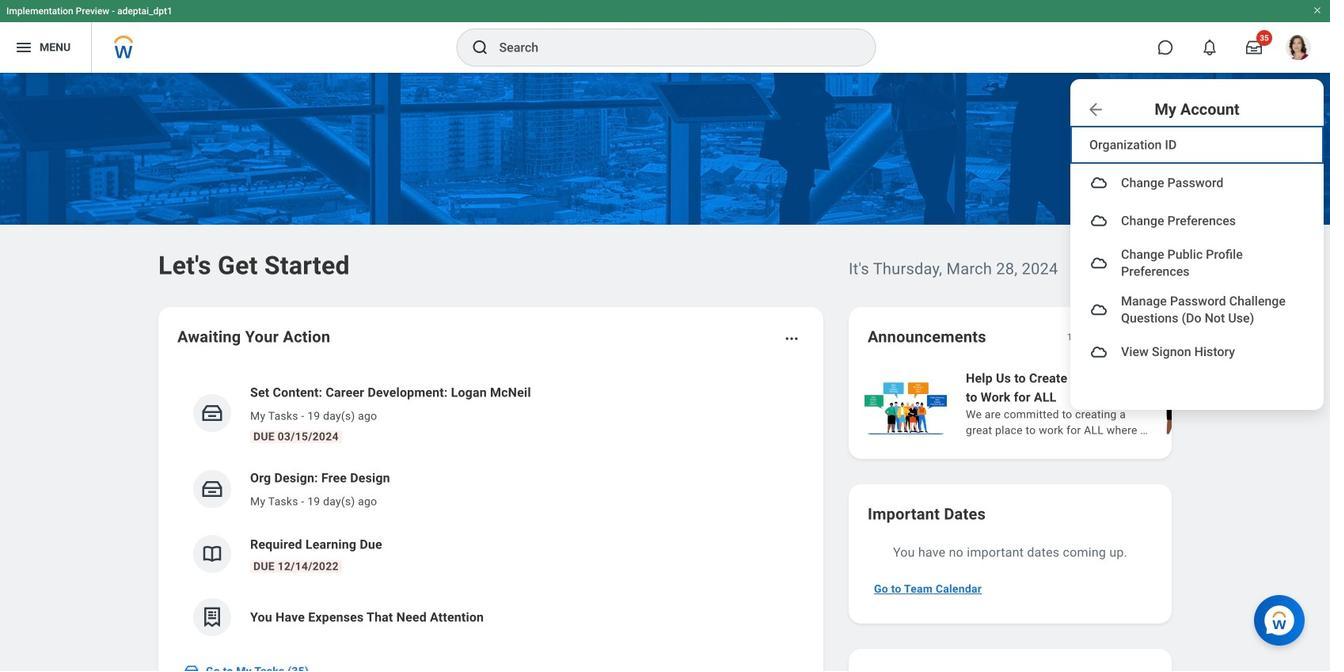 Task type: locate. For each thing, give the bounding box(es) containing it.
chevron left small image
[[1104, 329, 1120, 345]]

0 horizontal spatial inbox image
[[184, 664, 200, 671]]

main content
[[0, 73, 1330, 671]]

avatar image for 2nd menu item
[[1090, 211, 1109, 230]]

menu
[[1071, 121, 1324, 376]]

menu item
[[1071, 164, 1324, 202], [1071, 202, 1324, 240], [1071, 240, 1324, 287], [1071, 287, 1324, 333], [1071, 333, 1324, 371]]

1 horizontal spatial inbox image
[[200, 401, 224, 425]]

0 vertical spatial inbox image
[[200, 401, 224, 425]]

related actions image
[[784, 331, 800, 347]]

1 menu item from the top
[[1071, 164, 1324, 202]]

1 avatar image from the top
[[1090, 173, 1109, 192]]

avatar image
[[1090, 173, 1109, 192], [1090, 211, 1109, 230], [1090, 254, 1109, 273], [1090, 300, 1109, 319], [1090, 343, 1109, 362]]

4 avatar image from the top
[[1090, 300, 1109, 319]]

2 avatar image from the top
[[1090, 211, 1109, 230]]

logan mcneil image
[[1286, 35, 1311, 60]]

avatar image for fifth menu item from the bottom of the page
[[1090, 173, 1109, 192]]

5 avatar image from the top
[[1090, 343, 1109, 362]]

back image
[[1086, 100, 1105, 119]]

5 menu item from the top
[[1071, 333, 1324, 371]]

1 vertical spatial inbox image
[[184, 664, 200, 671]]

status
[[1067, 331, 1093, 344]]

close environment banner image
[[1313, 6, 1322, 15]]

list
[[862, 367, 1330, 440], [177, 371, 805, 649]]

3 avatar image from the top
[[1090, 254, 1109, 273]]

banner
[[0, 0, 1330, 410]]

inbox image
[[200, 401, 224, 425], [184, 664, 200, 671]]



Task type: vqa. For each thing, say whether or not it's contained in the screenshot.
'Date Enrolled'
no



Task type: describe. For each thing, give the bounding box(es) containing it.
3 menu item from the top
[[1071, 240, 1324, 287]]

inbox image
[[200, 477, 224, 501]]

avatar image for 5th menu item
[[1090, 343, 1109, 362]]

Search Workday  search field
[[499, 30, 843, 65]]

0 horizontal spatial list
[[177, 371, 805, 649]]

avatar image for second menu item from the bottom
[[1090, 300, 1109, 319]]

chevron right small image
[[1132, 329, 1148, 345]]

justify image
[[14, 38, 33, 57]]

notifications large image
[[1202, 40, 1218, 55]]

dashboard expenses image
[[200, 606, 224, 630]]

2 menu item from the top
[[1071, 202, 1324, 240]]

avatar image for third menu item from the top of the page
[[1090, 254, 1109, 273]]

4 menu item from the top
[[1071, 287, 1324, 333]]

1 horizontal spatial list
[[862, 367, 1330, 440]]

search image
[[471, 38, 490, 57]]

inbox large image
[[1246, 40, 1262, 55]]

book open image
[[200, 542, 224, 566]]



